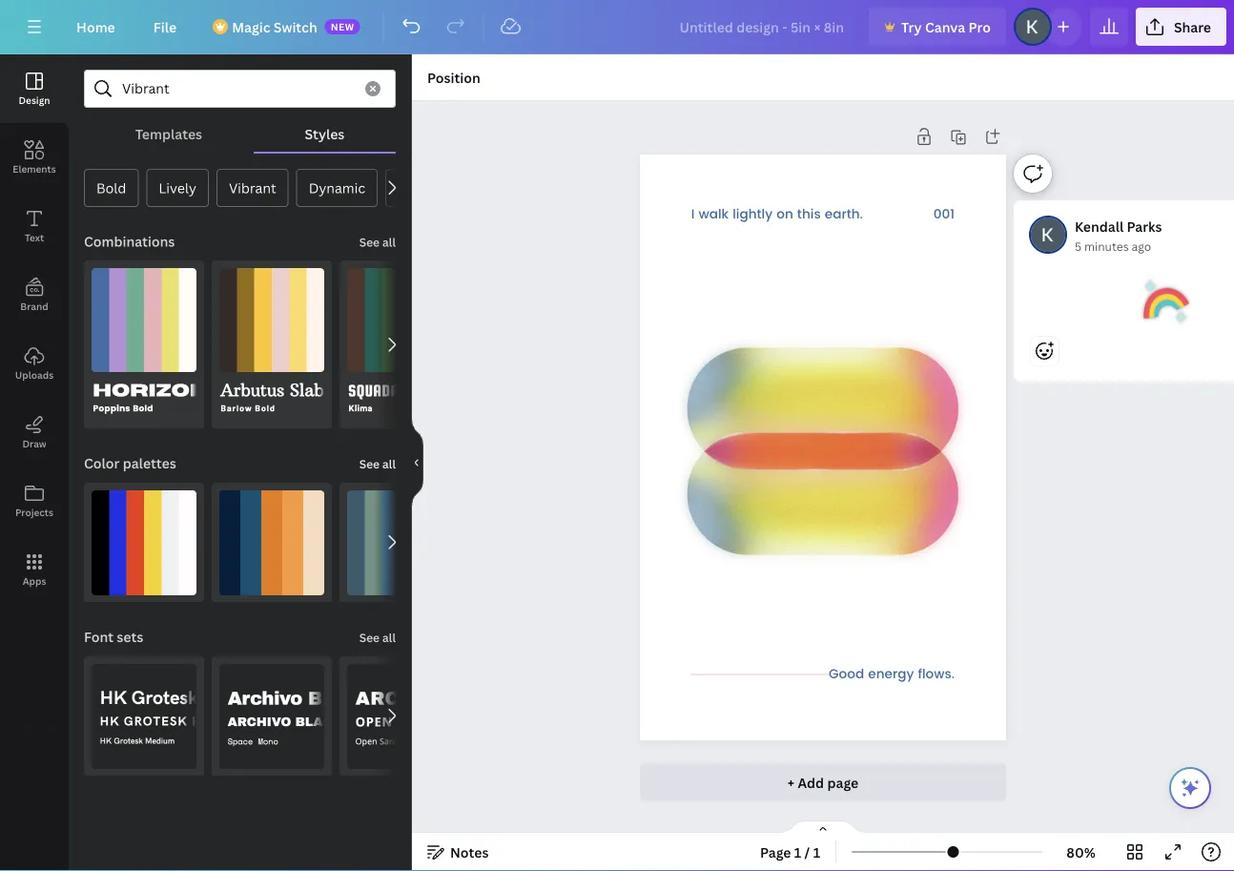 Task type: describe. For each thing, give the bounding box(es) containing it.
see all button for combinations
[[358, 222, 398, 260]]

Design title text field
[[665, 8, 862, 46]]

good energy flows.
[[829, 664, 955, 685]]

combinations button
[[82, 222, 177, 260]]

font
[[84, 628, 114, 646]]

projects button
[[0, 467, 69, 535]]

notes button
[[420, 837, 497, 867]]

dynamic
[[309, 179, 366, 197]]

try canva pro button
[[869, 8, 1007, 46]]

see all button for color palettes
[[358, 444, 398, 482]]

+ add page button
[[640, 763, 1007, 801]]

see for combinations
[[359, 234, 380, 250]]

see all button for font sets
[[358, 618, 398, 656]]

text
[[25, 231, 44, 244]]

bold button
[[84, 169, 139, 207]]

draw button
[[0, 398, 69, 467]]

projects
[[15, 506, 53, 519]]

walk
[[699, 204, 729, 225]]

design button
[[0, 54, 69, 123]]

lightly
[[733, 204, 773, 225]]

parks
[[1127, 217, 1163, 235]]

all for font sets
[[383, 630, 396, 646]]

vibrant
[[229, 179, 276, 197]]

page
[[760, 843, 791, 861]]

80% button
[[1051, 837, 1113, 867]]

design
[[19, 94, 50, 106]]

add
[[798, 773, 825, 791]]

brand button
[[0, 260, 69, 329]]

apps button
[[0, 535, 69, 604]]

try canva pro
[[902, 18, 991, 36]]

styles
[[305, 125, 345, 143]]

file
[[153, 18, 177, 36]]

position
[[427, 68, 481, 86]]

font sets
[[84, 628, 143, 646]]

share button
[[1136, 8, 1227, 46]]

on
[[777, 204, 794, 225]]

kendall
[[1075, 217, 1124, 235]]

magic switch
[[232, 18, 317, 36]]

color
[[84, 454, 120, 472]]

templates
[[135, 125, 202, 143]]

see for font sets
[[359, 630, 380, 646]]

switch
[[274, 18, 317, 36]]

canva
[[925, 18, 966, 36]]

color palettes button
[[82, 444, 178, 482]]

palettes
[[123, 454, 176, 472]]

this
[[798, 204, 821, 225]]

main menu bar
[[0, 0, 1235, 54]]

elements
[[13, 162, 56, 175]]

expressing gratitude image
[[1144, 279, 1190, 324]]

file button
[[138, 8, 192, 46]]

001
[[934, 204, 955, 225]]

page 1 / 1
[[760, 843, 821, 861]]

+ add page
[[788, 773, 859, 791]]

new
[[331, 20, 355, 33]]

magic
[[232, 18, 270, 36]]

all for color palettes
[[383, 456, 396, 472]]

minutes
[[1085, 238, 1129, 254]]



Task type: vqa. For each thing, say whether or not it's contained in the screenshot.
See all 'button' related to Font sets
yes



Task type: locate. For each thing, give the bounding box(es) containing it.
see all button
[[358, 222, 398, 260], [358, 444, 398, 482], [358, 618, 398, 656]]

home link
[[61, 8, 130, 46]]

5
[[1075, 238, 1082, 254]]

color palettes
[[84, 454, 176, 472]]

/
[[805, 843, 810, 861]]

+
[[788, 773, 795, 791]]

uploads
[[15, 368, 54, 381]]

bold
[[96, 179, 126, 197]]

0 horizontal spatial 1
[[795, 843, 802, 861]]

energy
[[869, 664, 915, 685]]

dynamic button
[[296, 169, 378, 207]]

0 vertical spatial see all
[[359, 234, 396, 250]]

see all for combinations
[[359, 234, 396, 250]]

Search styles search field
[[122, 71, 354, 107]]

1 see all button from the top
[[358, 222, 398, 260]]

2 vertical spatial see all
[[359, 630, 396, 646]]

see all
[[359, 234, 396, 250], [359, 456, 396, 472], [359, 630, 396, 646]]

3 all from the top
[[383, 630, 396, 646]]

i walk lightly on this earth.
[[692, 204, 863, 225]]

1 vertical spatial see all button
[[358, 444, 398, 482]]

brand
[[20, 300, 48, 312]]

share
[[1174, 18, 1212, 36]]

2 see from the top
[[359, 456, 380, 472]]

2 vertical spatial see all button
[[358, 618, 398, 656]]

2 vertical spatial all
[[383, 630, 396, 646]]

1 left /
[[795, 843, 802, 861]]

3 see from the top
[[359, 630, 380, 646]]

0 vertical spatial all
[[383, 234, 396, 250]]

80%
[[1067, 843, 1096, 861]]

1 all from the top
[[383, 234, 396, 250]]

1 vertical spatial all
[[383, 456, 396, 472]]

styles button
[[254, 115, 396, 152]]

2 vertical spatial see
[[359, 630, 380, 646]]

try
[[902, 18, 922, 36]]

uploads button
[[0, 329, 69, 398]]

3 see all button from the top
[[358, 618, 398, 656]]

page
[[828, 773, 859, 791]]

all
[[383, 234, 396, 250], [383, 456, 396, 472], [383, 630, 396, 646]]

1 right /
[[814, 843, 821, 861]]

notes
[[450, 843, 489, 861]]

pro
[[969, 18, 991, 36]]

2 see all button from the top
[[358, 444, 398, 482]]

see for color palettes
[[359, 456, 380, 472]]

see
[[359, 234, 380, 250], [359, 456, 380, 472], [359, 630, 380, 646]]

home
[[76, 18, 115, 36]]

apps
[[23, 574, 46, 587]]

combinations
[[84, 232, 175, 250]]

apply "new dawn" style image
[[219, 490, 324, 595]]

text button
[[0, 192, 69, 260]]

apply "call to action" style image
[[92, 490, 197, 595]]

i
[[692, 204, 695, 225]]

2 all from the top
[[383, 456, 396, 472]]

1 vertical spatial see all
[[359, 456, 396, 472]]

canva assistant image
[[1179, 777, 1202, 800]]

3 see all from the top
[[359, 630, 396, 646]]

good
[[829, 664, 865, 685]]

1 vertical spatial see
[[359, 456, 380, 472]]

hide image
[[411, 417, 424, 509]]

2 1 from the left
[[814, 843, 821, 861]]

1 see from the top
[[359, 234, 380, 250]]

1 horizontal spatial 1
[[814, 843, 821, 861]]

see all for color palettes
[[359, 456, 396, 472]]

0 vertical spatial see
[[359, 234, 380, 250]]

lively
[[159, 179, 197, 197]]

earth.
[[825, 204, 863, 225]]

2 see all from the top
[[359, 456, 396, 472]]

apply "milk carton" style image
[[347, 490, 452, 595]]

vibrant button
[[217, 169, 289, 207]]

flows.
[[918, 664, 955, 685]]

position button
[[420, 62, 488, 93]]

lively button
[[146, 169, 209, 207]]

show pages image
[[778, 820, 869, 835]]

kendall parks list
[[1014, 200, 1235, 443]]

templates button
[[84, 115, 254, 152]]

draw
[[22, 437, 46, 450]]

see all for font sets
[[359, 630, 396, 646]]

1 see all from the top
[[359, 234, 396, 250]]

1 1 from the left
[[795, 843, 802, 861]]

1
[[795, 843, 802, 861], [814, 843, 821, 861]]

all for combinations
[[383, 234, 396, 250]]

0 vertical spatial see all button
[[358, 222, 398, 260]]

sets
[[117, 628, 143, 646]]

kendall parks 5 minutes ago
[[1075, 217, 1163, 254]]

elements button
[[0, 123, 69, 192]]

font sets button
[[82, 618, 145, 656]]

ago
[[1132, 238, 1152, 254]]

side panel tab list
[[0, 54, 69, 604]]



